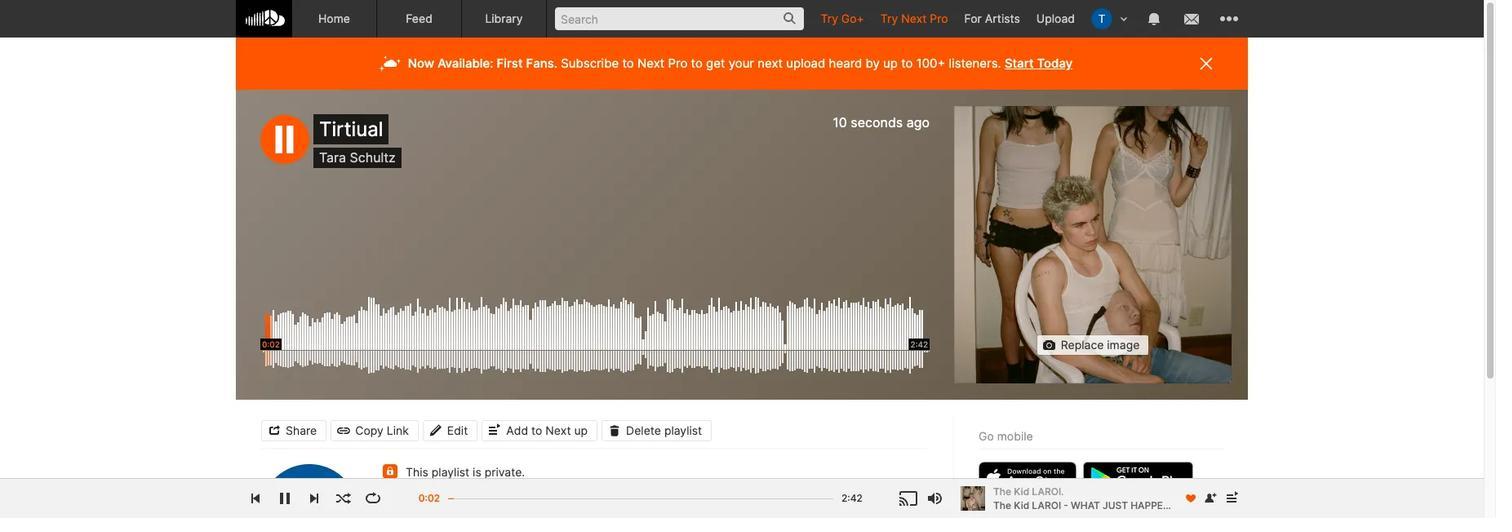 Task type: locate. For each thing, give the bounding box(es) containing it.
0:02
[[419, 492, 440, 505]]

the kid laroi - what just happened link
[[994, 499, 1184, 513]]

1 vertical spatial next
[[638, 56, 665, 71]]

0 horizontal spatial next
[[546, 423, 571, 437]]

0 vertical spatial pro
[[930, 11, 949, 25]]

to right 'subscribe' in the top of the page
[[623, 56, 634, 71]]

2 kid from the top
[[1014, 499, 1030, 512]]

copy link
[[355, 423, 409, 437]]

try for try next pro
[[881, 11, 899, 25]]

the kid laroi - what just happened element
[[955, 106, 1232, 384], [961, 487, 986, 511]]

1 vertical spatial the
[[994, 499, 1012, 512]]

your
[[729, 56, 755, 71]]

0 horizontal spatial pro
[[668, 56, 688, 71]]

to inside button
[[532, 423, 543, 437]]

1 horizontal spatial try
[[881, 11, 899, 25]]

up left the delete at the bottom
[[574, 423, 588, 437]]

feed link
[[377, 0, 462, 38]]

kid
[[1014, 485, 1030, 498], [1014, 499, 1030, 512]]

2 try from the left
[[881, 11, 899, 25]]

0 vertical spatial kid
[[1014, 485, 1030, 498]]

image
[[1108, 338, 1140, 352]]

next down search search box
[[638, 56, 665, 71]]

1 vertical spatial up
[[574, 423, 588, 437]]

pro left the for
[[930, 11, 949, 25]]

home link
[[292, 0, 377, 38]]

next up image
[[1223, 489, 1242, 509]]

tara schultz's avatar element
[[1092, 8, 1113, 29], [261, 465, 359, 519]]

home
[[318, 11, 350, 25]]

pro
[[930, 11, 949, 25], [668, 56, 688, 71]]

to left 100+
[[902, 56, 913, 71]]

1 horizontal spatial pro
[[930, 11, 949, 25]]

Search search field
[[555, 7, 805, 30]]

2 horizontal spatial next
[[902, 11, 927, 25]]

artists
[[985, 11, 1021, 25]]

the
[[994, 485, 1012, 498], [994, 499, 1012, 512]]

10
[[833, 114, 848, 131]]

tara
[[319, 149, 346, 166]]

private.
[[485, 465, 525, 479]]

0 horizontal spatial tara schultz's avatar element
[[261, 465, 359, 519]]

to right "add"
[[532, 423, 543, 437]]

fans.
[[526, 56, 558, 71]]

replace image
[[1061, 338, 1140, 352]]

tara schultz's avatar element down share
[[261, 465, 359, 519]]

1 vertical spatial kid
[[1014, 499, 1030, 512]]

0 horizontal spatial playlist
[[432, 465, 470, 479]]

edit
[[447, 423, 468, 437]]

pro left "get"
[[668, 56, 688, 71]]

replace
[[1061, 338, 1104, 352]]

playlist left is
[[432, 465, 470, 479]]

try inside "link"
[[881, 11, 899, 25]]

start today link
[[1005, 56, 1073, 71]]

to
[[623, 56, 634, 71], [691, 56, 703, 71], [902, 56, 913, 71], [532, 423, 543, 437]]

1 horizontal spatial tara schultz's avatar element
[[1092, 8, 1113, 29]]

up
[[884, 56, 898, 71], [574, 423, 588, 437]]

try
[[821, 11, 839, 25], [881, 11, 899, 25]]

for artists
[[965, 11, 1021, 25]]

kid left "laroi"
[[1014, 499, 1030, 512]]

library link
[[462, 0, 547, 38]]

up right by
[[884, 56, 898, 71]]

tara schultz's avatar element right upload link
[[1092, 8, 1113, 29]]

try next pro
[[881, 11, 949, 25]]

subscribe
[[561, 56, 619, 71]]

next
[[902, 11, 927, 25], [638, 56, 665, 71], [546, 423, 571, 437]]

0 vertical spatial the kid laroi - what just happened element
[[955, 106, 1232, 384]]

edit button
[[423, 420, 478, 441]]

progress bar
[[448, 491, 834, 518]]

go
[[979, 430, 994, 443]]

1 kid from the top
[[1014, 485, 1030, 498]]

playlist inside button
[[665, 423, 702, 437]]

0 vertical spatial next
[[902, 11, 927, 25]]

0 vertical spatial playlist
[[665, 423, 702, 437]]

try go+
[[821, 11, 865, 25]]

None search field
[[547, 0, 813, 37]]

upload
[[787, 56, 826, 71]]

1 horizontal spatial up
[[884, 56, 898, 71]]

go+
[[842, 11, 865, 25]]

1 try from the left
[[821, 11, 839, 25]]

playlist right the delete at the bottom
[[665, 423, 702, 437]]

the left laroi.
[[994, 485, 1012, 498]]

try left go+
[[821, 11, 839, 25]]

0 vertical spatial the
[[994, 485, 1012, 498]]

is
[[473, 465, 482, 479]]

upload
[[1037, 11, 1076, 25]]

playlist
[[665, 423, 702, 437], [432, 465, 470, 479]]

2 vertical spatial next
[[546, 423, 571, 437]]

mobile
[[998, 430, 1034, 443]]

kid left laroi.
[[1014, 485, 1030, 498]]

ago
[[907, 114, 930, 131]]

copy
[[355, 423, 384, 437]]

tirtiual tara schultz
[[319, 118, 396, 166]]

0 horizontal spatial try
[[821, 11, 839, 25]]

1 vertical spatial pro
[[668, 56, 688, 71]]

0 horizontal spatial up
[[574, 423, 588, 437]]

try right go+
[[881, 11, 899, 25]]

next inside button
[[546, 423, 571, 437]]

tara schultz link
[[319, 149, 396, 166]]

the left "laroi"
[[994, 499, 1012, 512]]

next up 100+
[[902, 11, 927, 25]]

seconds
[[851, 114, 903, 131]]

1 vertical spatial playlist
[[432, 465, 470, 479]]

next right "add"
[[546, 423, 571, 437]]

1 horizontal spatial playlist
[[665, 423, 702, 437]]

what
[[1071, 499, 1101, 512]]



Task type: vqa. For each thing, say whether or not it's contained in the screenshot.
like image
no



Task type: describe. For each thing, give the bounding box(es) containing it.
happened
[[1131, 499, 1184, 512]]

delete playlist button
[[602, 420, 712, 441]]

pro inside "link"
[[930, 11, 949, 25]]

next inside "link"
[[902, 11, 927, 25]]

add
[[507, 423, 528, 437]]

for
[[965, 11, 982, 25]]

-
[[1064, 499, 1069, 512]]

share
[[286, 423, 317, 437]]

add to next up button
[[482, 420, 598, 441]]

next
[[758, 56, 783, 71]]

copy link button
[[331, 420, 419, 441]]

feed
[[406, 11, 433, 25]]

schultz
[[350, 149, 396, 166]]

1 the from the top
[[994, 485, 1012, 498]]

just
[[1103, 499, 1129, 512]]

0 vertical spatial tara schultz's avatar element
[[1092, 8, 1113, 29]]

the kid laroi. link
[[994, 485, 1176, 499]]

0 vertical spatial up
[[884, 56, 898, 71]]

listeners.
[[949, 56, 1002, 71]]

delete
[[626, 423, 661, 437]]

available:
[[438, 56, 494, 71]]

share button
[[261, 420, 327, 441]]

10 seconds ago
[[833, 114, 930, 131]]

1 horizontal spatial next
[[638, 56, 665, 71]]

by
[[866, 56, 880, 71]]

2:42
[[842, 492, 863, 505]]

the kid laroi. the kid laroi - what just happened
[[994, 485, 1184, 512]]

for artists link
[[957, 0, 1029, 37]]

go mobile
[[979, 430, 1034, 443]]

laroi
[[1032, 499, 1062, 512]]

heard
[[829, 56, 863, 71]]

tirtiual
[[319, 118, 383, 141]]

playlist for delete
[[665, 423, 702, 437]]

try for try go+
[[821, 11, 839, 25]]

get
[[706, 56, 726, 71]]

upload link
[[1029, 0, 1084, 37]]

link
[[387, 423, 409, 437]]

library
[[485, 11, 523, 25]]

this
[[406, 465, 429, 479]]

this playlist is private.
[[406, 465, 525, 479]]

delete playlist
[[626, 423, 702, 437]]

2 the from the top
[[994, 499, 1012, 512]]

first
[[497, 56, 523, 71]]

now
[[408, 56, 435, 71]]

today
[[1037, 56, 1073, 71]]

playlist for this
[[432, 465, 470, 479]]

add to next up
[[507, 423, 588, 437]]

1 vertical spatial the kid laroi - what just happened element
[[961, 487, 986, 511]]

to left "get"
[[691, 56, 703, 71]]

try next pro link
[[873, 0, 957, 37]]

100+
[[917, 56, 946, 71]]

now available: first fans. subscribe to next pro to get your next upload heard by up to 100+ listeners. start today
[[408, 56, 1073, 71]]

1 vertical spatial tara schultz's avatar element
[[261, 465, 359, 519]]

start
[[1005, 56, 1034, 71]]

try go+ link
[[813, 0, 873, 37]]

replace image button
[[1037, 335, 1150, 356]]

up inside button
[[574, 423, 588, 437]]

laroi.
[[1032, 485, 1065, 498]]



